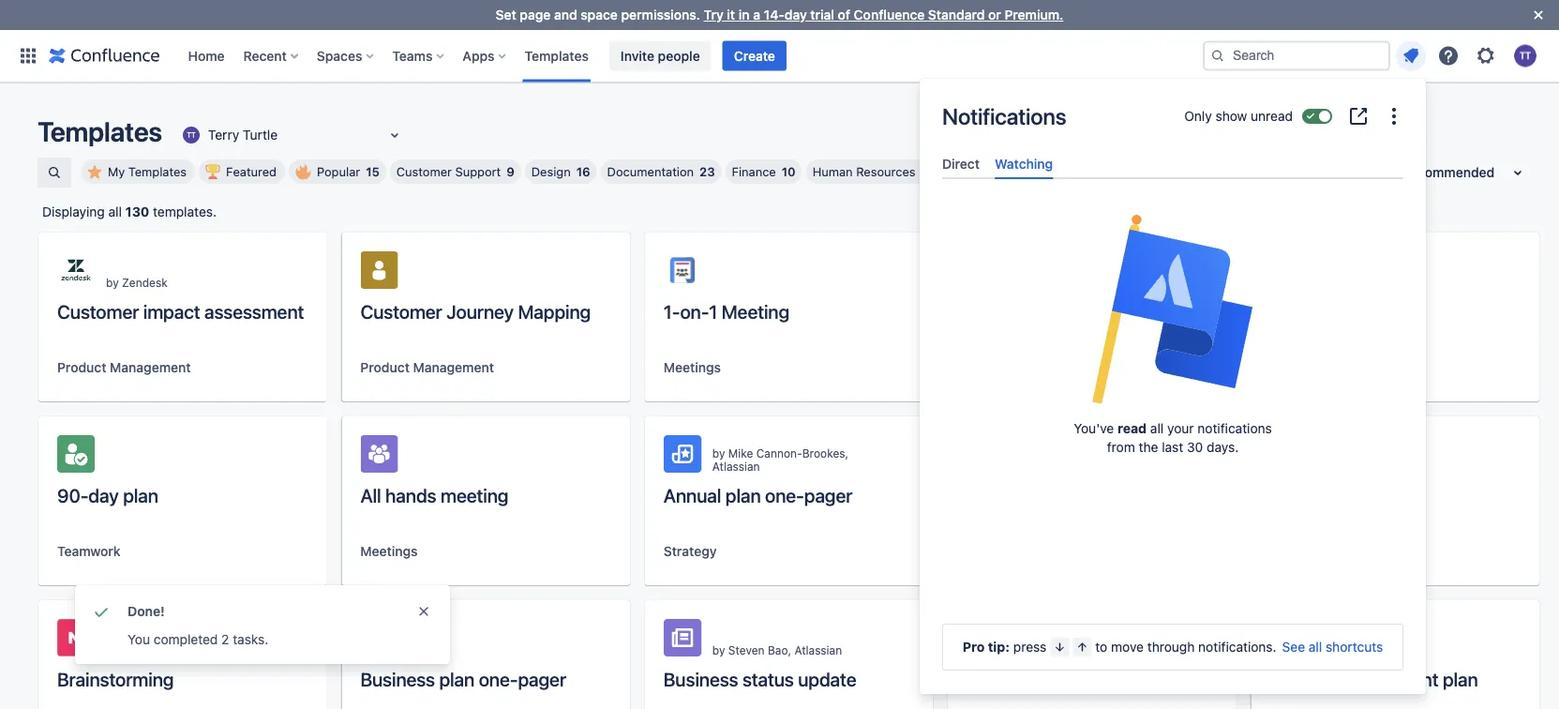 Task type: vqa. For each thing, say whether or not it's contained in the screenshot.
"one-"
yes



Task type: describe. For each thing, give the bounding box(es) containing it.
design 16
[[532, 165, 591, 179]]

by for brainstorming
[[106, 643, 119, 657]]

watching tab panel
[[935, 179, 1412, 196]]

search image
[[1211, 48, 1226, 63]]

permissions.
[[621, 7, 701, 23]]

development
[[1331, 668, 1439, 690]]

recommended
[[1402, 165, 1495, 180]]

career development plan
[[1270, 668, 1479, 690]]

by for business plan one-pager
[[409, 643, 422, 657]]

mike
[[729, 446, 753, 460]]

recent button
[[238, 41, 306, 71]]

success image
[[90, 600, 113, 623]]

planning
[[1045, 668, 1117, 690]]

mural
[[122, 643, 152, 657]]

human
[[813, 165, 853, 179]]

customer support 9
[[397, 165, 515, 179]]

see all shortcuts button
[[1283, 638, 1384, 657]]

by for annual plan one-pager
[[713, 446, 725, 460]]

it 18
[[952, 165, 983, 179]]

capacity planning button
[[948, 600, 1237, 709]]

show
[[1216, 108, 1248, 124]]

isos
[[425, 643, 447, 657]]

terry turtle
[[208, 127, 278, 143]]

assessment
[[205, 300, 304, 322]]

all
[[361, 484, 381, 506]]

move
[[1111, 639, 1144, 655]]

4 ls retrospective
[[967, 300, 1121, 322]]

from
[[1107, 440, 1136, 455]]

by for customer impact assessment
[[106, 276, 119, 289]]

you completed 2 tasks.
[[128, 632, 269, 647]]

your profile and preferences image
[[1515, 45, 1537, 67]]

tasks.
[[233, 632, 269, 647]]

1
[[709, 300, 718, 322]]

press
[[1014, 639, 1047, 655]]

1 vertical spatial templates
[[38, 115, 162, 147]]

mapping
[[518, 300, 591, 322]]

customer impact assessment
[[57, 300, 304, 322]]

product for customer journey mapping
[[361, 360, 410, 375]]

plan inside button
[[1443, 668, 1479, 690]]

you've read
[[1074, 421, 1147, 436]]

business plan one-pager
[[361, 668, 566, 690]]

by for business status update
[[713, 643, 725, 657]]

terry
[[208, 127, 239, 143]]

strategy
[[664, 544, 717, 559]]

set page and space permissions. try it in a 14-day trial of confluence standard or premium.
[[496, 7, 1064, 23]]

0 horizontal spatial meetings
[[361, 544, 418, 559]]

1-
[[664, 300, 680, 322]]

tab list inside notifications dialog
[[935, 148, 1412, 179]]

one- for business
[[479, 668, 518, 690]]

zendesk
[[122, 276, 168, 289]]

arrow down image
[[1053, 640, 1068, 655]]

standard
[[928, 7, 985, 23]]

retrospective
[[1007, 300, 1121, 322]]

all your notifications from the last 30 days.
[[1107, 421, 1273, 455]]

product for customer impact assessment
[[57, 360, 106, 375]]

90-day plan
[[57, 484, 158, 506]]

pager for annual plan one-pager
[[804, 484, 853, 506]]

banner containing home
[[0, 30, 1560, 83]]

customer journey mapping
[[361, 300, 591, 322]]

teams button
[[387, 41, 451, 71]]

management for impact
[[110, 360, 191, 375]]

featured button
[[199, 159, 285, 184]]

plan down "mike"
[[726, 484, 761, 506]]

pager for business plan one-pager
[[518, 668, 566, 690]]

templates inside global element
[[525, 48, 589, 63]]

1 vertical spatial day
[[88, 484, 119, 506]]

popular
[[317, 165, 360, 179]]

one- for annual
[[765, 484, 804, 506]]

capacity planning
[[967, 668, 1117, 690]]

or
[[989, 7, 1001, 23]]

to move through notifications.
[[1096, 639, 1277, 655]]

product management button for journey
[[361, 358, 494, 377]]

4 ls retrospective button
[[948, 233, 1237, 401]]

on-
[[680, 300, 709, 322]]

templates link
[[519, 41, 595, 71]]

130
[[125, 204, 149, 219]]

management for journey
[[413, 360, 494, 375]]

create
[[734, 48, 776, 63]]

dismiss image
[[416, 604, 431, 619]]

hands
[[386, 484, 437, 506]]

it
[[727, 7, 735, 23]]

bao,
[[768, 643, 792, 657]]

open notifications in a new tab image
[[1348, 105, 1370, 128]]

read
[[1118, 421, 1147, 436]]

displaying all 130 templates.
[[42, 204, 217, 219]]

30
[[1187, 440, 1204, 455]]

invite
[[621, 48, 655, 63]]

spaces button
[[311, 41, 381, 71]]

only
[[1185, 108, 1212, 124]]

all for see
[[1309, 639, 1323, 655]]

my
[[108, 165, 125, 179]]

15
[[366, 165, 380, 179]]

2 16 from the left
[[922, 165, 936, 179]]

direct
[[943, 156, 980, 171]]

create link
[[723, 41, 787, 71]]

business for business status update
[[664, 668, 738, 690]]

you've
[[1074, 421, 1114, 436]]

1 vertical spatial meetings button
[[361, 542, 418, 561]]

more categories image
[[1000, 164, 1022, 187]]

cannon-
[[757, 446, 803, 460]]

documentation
[[607, 165, 694, 179]]

meeting
[[722, 300, 790, 322]]

product management for impact
[[57, 360, 191, 375]]

annual plan one-pager
[[664, 484, 853, 506]]

by mike cannon-brookes, atlassian
[[713, 446, 849, 473]]

last
[[1162, 440, 1184, 455]]

ls
[[983, 300, 1002, 322]]

plan down isos
[[439, 668, 475, 690]]

brainstorming
[[57, 668, 174, 690]]

templates inside button
[[128, 165, 187, 179]]

recommended button
[[1391, 158, 1541, 188]]

try it in a 14-day trial of confluence standard or premium. link
[[704, 7, 1064, 23]]



Task type: locate. For each thing, give the bounding box(es) containing it.
all up the
[[1151, 421, 1164, 436]]

invite people
[[621, 48, 700, 63]]

all left 130
[[108, 204, 122, 219]]

product management button for impact
[[57, 358, 191, 377]]

product management button down customer journey mapping on the left top of page
[[361, 358, 494, 377]]

atlassian inside by mike cannon-brookes, atlassian
[[713, 460, 760, 473]]

0 vertical spatial pager
[[804, 484, 853, 506]]

10
[[782, 165, 796, 179]]

2 product management from the left
[[361, 360, 494, 375]]

premium.
[[1005, 7, 1064, 23]]

customer down open "icon" at the top left of page
[[397, 165, 452, 179]]

2 product from the left
[[361, 360, 410, 375]]

product management down impact
[[57, 360, 191, 375]]

shortcuts
[[1326, 639, 1384, 655]]

1 horizontal spatial day
[[785, 7, 807, 23]]

0 horizontal spatial management
[[110, 360, 191, 375]]

settings icon image
[[1475, 45, 1498, 67]]

appswitcher icon image
[[17, 45, 39, 67]]

meetings down all
[[361, 544, 418, 559]]

journey
[[447, 300, 514, 322]]

business down by isos
[[361, 668, 435, 690]]

documentation 23
[[607, 165, 715, 179]]

plan right development
[[1443, 668, 1479, 690]]

you
[[128, 632, 150, 647]]

meetings button down all
[[361, 542, 418, 561]]

1 product management from the left
[[57, 360, 191, 375]]

by inside by mike cannon-brookes, atlassian
[[713, 446, 725, 460]]

people
[[658, 48, 700, 63]]

meetings down on-
[[664, 360, 721, 375]]

more image
[[1383, 105, 1406, 128]]

by left isos
[[409, 643, 422, 657]]

0 horizontal spatial product management button
[[57, 358, 191, 377]]

0 horizontal spatial product
[[57, 360, 106, 375]]

customer down by zendesk
[[57, 300, 139, 322]]

customer for customer impact assessment
[[57, 300, 139, 322]]

global element
[[11, 30, 1200, 82]]

set
[[496, 7, 517, 23]]

notifications.
[[1199, 639, 1277, 655]]

all inside button
[[1309, 639, 1323, 655]]

0 vertical spatial meetings button
[[664, 358, 721, 377]]

1 management from the left
[[110, 360, 191, 375]]

0 horizontal spatial one-
[[479, 668, 518, 690]]

try
[[704, 7, 724, 23]]

impact
[[143, 300, 200, 322]]

by isos
[[409, 643, 447, 657]]

product management down customer journey mapping on the left top of page
[[361, 360, 494, 375]]

templates up the my
[[38, 115, 162, 147]]

notifications
[[943, 103, 1067, 129]]

meeting
[[441, 484, 509, 506]]

notifications dialog
[[920, 79, 1427, 694]]

open search bar image
[[47, 165, 62, 180]]

through
[[1148, 639, 1195, 655]]

0 vertical spatial meetings
[[664, 360, 721, 375]]

1 vertical spatial all
[[1151, 421, 1164, 436]]

featured
[[226, 165, 277, 179]]

unread
[[1251, 108, 1293, 124]]

16 right design at the left top
[[577, 165, 591, 179]]

templates right the my
[[128, 165, 187, 179]]

invite people button
[[610, 41, 712, 71]]

done!
[[128, 604, 165, 619]]

all inside all your notifications from the last 30 days.
[[1151, 421, 1164, 436]]

business down steven
[[664, 668, 738, 690]]

recent
[[243, 48, 287, 63]]

in
[[739, 7, 750, 23]]

0 vertical spatial day
[[785, 7, 807, 23]]

product management button down impact
[[57, 358, 191, 377]]

1 horizontal spatial meetings
[[664, 360, 721, 375]]

1 business from the left
[[361, 668, 435, 690]]

templates down the "and" at the top of the page
[[525, 48, 589, 63]]

see all shortcuts
[[1283, 639, 1384, 655]]

banner
[[0, 30, 1560, 83]]

the
[[1139, 440, 1159, 455]]

all
[[108, 204, 122, 219], [1151, 421, 1164, 436], [1309, 639, 1323, 655]]

notifications
[[1198, 421, 1273, 436]]

star annual plan one-pager image
[[888, 446, 911, 469]]

plan right the 90-
[[123, 484, 158, 506]]

product management for journey
[[361, 360, 494, 375]]

1 vertical spatial pager
[[518, 668, 566, 690]]

16 left it
[[922, 165, 936, 179]]

displaying
[[42, 204, 105, 219]]

support
[[455, 165, 501, 179]]

all hands meeting
[[361, 484, 509, 506]]

2 vertical spatial templates
[[128, 165, 187, 179]]

0 horizontal spatial meetings button
[[361, 542, 418, 561]]

and
[[554, 7, 577, 23]]

customer for customer support 9
[[397, 165, 452, 179]]

career development plan button
[[1252, 600, 1540, 709]]

1 product management button from the left
[[57, 358, 191, 377]]

teamwork button
[[57, 542, 121, 561]]

tab list containing direct
[[935, 148, 1412, 179]]

update
[[798, 668, 857, 690]]

atlassian up annual plan one-pager
[[713, 460, 760, 473]]

1 horizontal spatial all
[[1151, 421, 1164, 436]]

18
[[969, 165, 983, 179]]

pro
[[963, 639, 985, 655]]

one-
[[765, 484, 804, 506], [479, 668, 518, 690]]

a
[[753, 7, 761, 23]]

1 vertical spatial one-
[[479, 668, 518, 690]]

1 horizontal spatial business
[[664, 668, 738, 690]]

plan
[[123, 484, 158, 506], [726, 484, 761, 506], [439, 668, 475, 690], [1443, 668, 1479, 690]]

customer for customer journey mapping
[[361, 300, 442, 322]]

day up "teamwork"
[[88, 484, 119, 506]]

business for business plan one-pager
[[361, 668, 435, 690]]

spaces
[[317, 48, 362, 63]]

tab list
[[935, 148, 1412, 179]]

1 horizontal spatial product management button
[[361, 358, 494, 377]]

0 horizontal spatial pager
[[518, 668, 566, 690]]

open image
[[384, 124, 406, 146]]

close image
[[1528, 4, 1550, 26]]

0 horizontal spatial atlassian
[[713, 460, 760, 473]]

arrow up image
[[1075, 640, 1090, 655]]

1 horizontal spatial atlassian
[[795, 643, 842, 657]]

Search field
[[1203, 41, 1391, 71]]

4
[[967, 300, 979, 322]]

completed
[[154, 632, 218, 647]]

all right see
[[1309, 639, 1323, 655]]

1 product from the left
[[57, 360, 106, 375]]

1 vertical spatial meetings
[[361, 544, 418, 559]]

product management
[[57, 360, 191, 375], [361, 360, 494, 375]]

to
[[1096, 639, 1108, 655]]

apps
[[463, 48, 495, 63]]

all for displaying
[[108, 204, 122, 219]]

9
[[507, 165, 515, 179]]

1-on-1 meeting
[[664, 300, 790, 322]]

days.
[[1207, 440, 1239, 455]]

2 product management button from the left
[[361, 358, 494, 377]]

confluence image
[[49, 45, 160, 67], [49, 45, 160, 67]]

home
[[188, 48, 225, 63]]

16
[[577, 165, 591, 179], [922, 165, 936, 179]]

teams
[[392, 48, 433, 63]]

1 horizontal spatial one-
[[765, 484, 804, 506]]

atlassian
[[713, 460, 760, 473], [795, 643, 842, 657]]

customer
[[397, 165, 452, 179], [57, 300, 139, 322], [361, 300, 442, 322]]

23
[[700, 165, 715, 179]]

apps button
[[457, 41, 514, 71]]

by left steven
[[713, 643, 725, 657]]

by left "mike"
[[713, 446, 725, 460]]

management down customer journey mapping on the left top of page
[[413, 360, 494, 375]]

day left trial on the top right of the page
[[785, 7, 807, 23]]

0 horizontal spatial day
[[88, 484, 119, 506]]

star 1-on-1 meeting image
[[888, 263, 911, 285]]

turtle
[[243, 127, 278, 143]]

2 business from the left
[[664, 668, 738, 690]]

1 horizontal spatial management
[[413, 360, 494, 375]]

brookes,
[[803, 446, 849, 460]]

see
[[1283, 639, 1306, 655]]

2 vertical spatial all
[[1309, 639, 1323, 655]]

0 vertical spatial all
[[108, 204, 122, 219]]

star business status update image
[[888, 630, 911, 653]]

management
[[110, 360, 191, 375], [413, 360, 494, 375]]

design
[[532, 165, 571, 179]]

1 vertical spatial atlassian
[[795, 643, 842, 657]]

1 horizontal spatial product
[[361, 360, 410, 375]]

only show unread
[[1185, 108, 1293, 124]]

1 horizontal spatial pager
[[804, 484, 853, 506]]

1 horizontal spatial 16
[[922, 165, 936, 179]]

management down impact
[[110, 360, 191, 375]]

2
[[222, 632, 229, 647]]

notification icon image
[[1400, 45, 1423, 67]]

capacity
[[967, 668, 1041, 690]]

0 horizontal spatial business
[[361, 668, 435, 690]]

atlassian up the update
[[795, 643, 842, 657]]

steven
[[729, 643, 765, 657]]

0 vertical spatial atlassian
[[713, 460, 760, 473]]

None text field
[[180, 126, 184, 144]]

home link
[[182, 41, 230, 71]]

by left the mural
[[106, 643, 119, 657]]

0 vertical spatial one-
[[765, 484, 804, 506]]

1 16 from the left
[[577, 165, 591, 179]]

1 horizontal spatial product management
[[361, 360, 494, 375]]

by steven bao, atlassian
[[713, 643, 842, 657]]

0 horizontal spatial product management
[[57, 360, 191, 375]]

by left zendesk
[[106, 276, 119, 289]]

help icon image
[[1438, 45, 1460, 67]]

customer left journey
[[361, 300, 442, 322]]

my templates
[[108, 165, 187, 179]]

0 vertical spatial templates
[[525, 48, 589, 63]]

0 horizontal spatial 16
[[577, 165, 591, 179]]

0 horizontal spatial all
[[108, 204, 122, 219]]

2 horizontal spatial all
[[1309, 639, 1323, 655]]

2 management from the left
[[413, 360, 494, 375]]

finance 10
[[732, 165, 796, 179]]

page
[[520, 7, 551, 23]]

meetings button down on-
[[664, 358, 721, 377]]

tip:
[[988, 639, 1010, 655]]

1 horizontal spatial meetings button
[[664, 358, 721, 377]]



